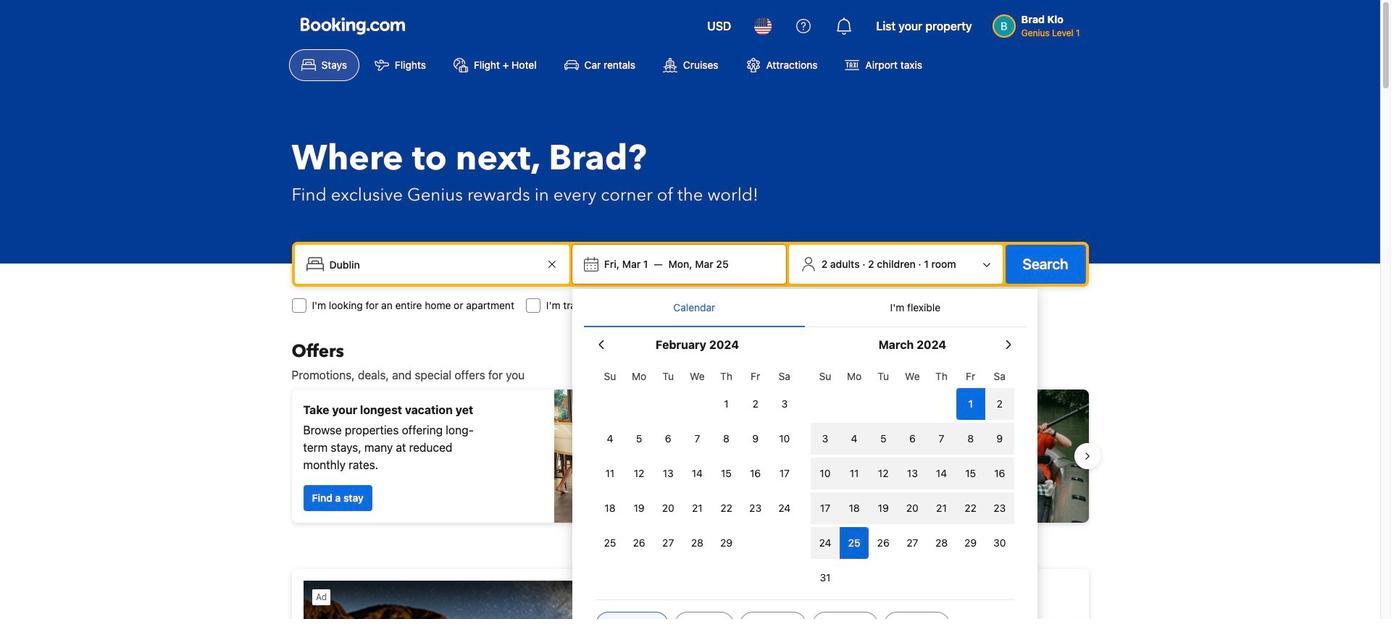 Task type: vqa. For each thing, say whether or not it's contained in the screenshot.
us$19.05
no



Task type: describe. For each thing, give the bounding box(es) containing it.
1 February 2024 checkbox
[[712, 388, 741, 420]]

a young girl and woman kayak on a river image
[[696, 390, 1089, 523]]

24 February 2024 checkbox
[[770, 493, 799, 525]]

6 March 2024 checkbox
[[898, 423, 927, 455]]

28 February 2024 checkbox
[[683, 528, 712, 559]]

13 February 2024 checkbox
[[654, 458, 683, 490]]

30 March 2024 checkbox
[[985, 528, 1014, 559]]

3 March 2024 checkbox
[[811, 423, 840, 455]]

29 March 2024 checkbox
[[956, 528, 985, 559]]

16 February 2024 checkbox
[[741, 458, 770, 490]]

16 March 2024 checkbox
[[985, 458, 1014, 490]]

23 March 2024 checkbox
[[985, 493, 1014, 525]]

15 March 2024 checkbox
[[956, 458, 985, 490]]

17 February 2024 checkbox
[[770, 458, 799, 490]]

22 February 2024 checkbox
[[712, 493, 741, 525]]

13 March 2024 checkbox
[[898, 458, 927, 490]]

8 March 2024 checkbox
[[956, 423, 985, 455]]

19 March 2024 checkbox
[[869, 493, 898, 525]]

26 March 2024 checkbox
[[869, 528, 898, 559]]

your account menu brad klo genius level 1 element
[[993, 7, 1086, 40]]

4 February 2024 checkbox
[[596, 423, 625, 455]]

7 March 2024 checkbox
[[927, 423, 956, 455]]

8 February 2024 checkbox
[[712, 423, 741, 455]]

19 February 2024 checkbox
[[625, 493, 654, 525]]

10 March 2024 checkbox
[[811, 458, 840, 490]]

31 March 2024 checkbox
[[811, 562, 840, 594]]

23 February 2024 checkbox
[[741, 493, 770, 525]]

1 grid from the left
[[596, 362, 799, 559]]

29 February 2024 checkbox
[[712, 528, 741, 559]]

27 March 2024 checkbox
[[898, 528, 927, 559]]

7 February 2024 checkbox
[[683, 423, 712, 455]]

11 February 2024 checkbox
[[596, 458, 625, 490]]

21 February 2024 checkbox
[[683, 493, 712, 525]]



Task type: locate. For each thing, give the bounding box(es) containing it.
grid
[[596, 362, 799, 559], [811, 362, 1014, 594]]

10 February 2024 checkbox
[[770, 423, 799, 455]]

2 March 2024 checkbox
[[985, 388, 1014, 420]]

20 March 2024 checkbox
[[898, 493, 927, 525]]

12 March 2024 checkbox
[[869, 458, 898, 490]]

20 February 2024 checkbox
[[654, 493, 683, 525]]

main content
[[280, 341, 1100, 620]]

1 horizontal spatial grid
[[811, 362, 1014, 594]]

5 March 2024 checkbox
[[869, 423, 898, 455]]

3 February 2024 checkbox
[[770, 388, 799, 420]]

2 February 2024 checkbox
[[741, 388, 770, 420]]

region
[[280, 384, 1100, 529]]

14 March 2024 checkbox
[[927, 458, 956, 490]]

take your longest vacation yet image
[[554, 390, 684, 523]]

tab list
[[584, 289, 1026, 328]]

22 March 2024 checkbox
[[956, 493, 985, 525]]

booking.com image
[[300, 17, 405, 35]]

25 March 2024 checkbox
[[840, 528, 869, 559]]

0 horizontal spatial grid
[[596, 362, 799, 559]]

14 February 2024 checkbox
[[683, 458, 712, 490]]

12 February 2024 checkbox
[[625, 458, 654, 490]]

2 grid from the left
[[811, 362, 1014, 594]]

24 March 2024 checkbox
[[811, 528, 840, 559]]

27 February 2024 checkbox
[[654, 528, 683, 559]]

9 February 2024 checkbox
[[741, 423, 770, 455]]

9 March 2024 checkbox
[[985, 423, 1014, 455]]

21 March 2024 checkbox
[[927, 493, 956, 525]]

cell
[[956, 386, 985, 420], [985, 386, 1014, 420], [811, 420, 840, 455], [840, 420, 869, 455], [869, 420, 898, 455], [898, 420, 927, 455], [927, 420, 956, 455], [956, 420, 985, 455], [985, 420, 1014, 455], [811, 455, 840, 490], [840, 455, 869, 490], [869, 455, 898, 490], [898, 455, 927, 490], [927, 455, 956, 490], [956, 455, 985, 490], [985, 455, 1014, 490], [811, 490, 840, 525], [840, 490, 869, 525], [869, 490, 898, 525], [898, 490, 927, 525], [927, 490, 956, 525], [956, 490, 985, 525], [985, 490, 1014, 525], [811, 525, 840, 559], [840, 525, 869, 559]]

28 March 2024 checkbox
[[927, 528, 956, 559]]

4 March 2024 checkbox
[[840, 423, 869, 455]]

18 March 2024 checkbox
[[840, 493, 869, 525]]

25 February 2024 checkbox
[[596, 528, 625, 559]]

26 February 2024 checkbox
[[625, 528, 654, 559]]

6 February 2024 checkbox
[[654, 423, 683, 455]]

11 March 2024 checkbox
[[840, 458, 869, 490]]

18 February 2024 checkbox
[[596, 493, 625, 525]]

Where are you going? field
[[324, 251, 543, 278]]

15 February 2024 checkbox
[[712, 458, 741, 490]]

1 March 2024 checkbox
[[956, 388, 985, 420]]

17 March 2024 checkbox
[[811, 493, 840, 525]]

5 February 2024 checkbox
[[625, 423, 654, 455]]

progress bar
[[682, 535, 699, 541]]



